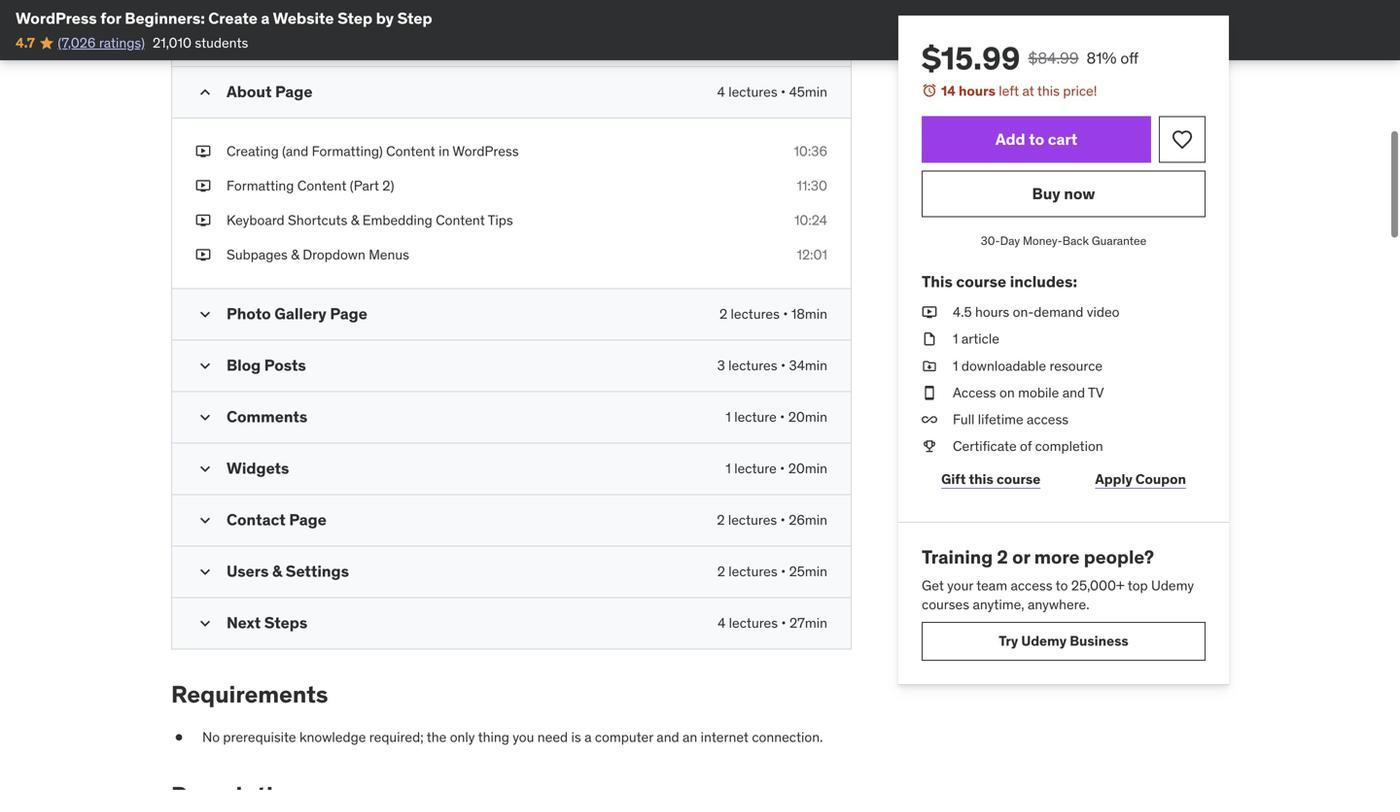 Task type: locate. For each thing, give the bounding box(es) containing it.
• for users
[[781, 563, 786, 580]]

0 vertical spatial to
[[1029, 129, 1045, 149]]

6 small image from the top
[[196, 562, 215, 582]]

requirements
[[171, 680, 328, 709]]

xsmall image left certificate
[[922, 437, 938, 456]]

• left 34min
[[781, 357, 786, 374]]

1 horizontal spatial step
[[397, 8, 433, 28]]

1 vertical spatial and
[[657, 729, 680, 747]]

page for about page
[[275, 82, 313, 102]]

lectures up 2 lectures • 25min
[[728, 511, 777, 529]]

for
[[100, 8, 121, 28]]

2 for users & settings
[[718, 563, 726, 580]]

settings
[[286, 562, 349, 581]]

21,010 students
[[153, 34, 248, 51]]

& right users
[[272, 562, 282, 581]]

small image
[[196, 83, 215, 102], [196, 305, 215, 324], [196, 356, 215, 376], [196, 459, 215, 479], [196, 511, 215, 530], [196, 562, 215, 582]]

page right contact
[[289, 510, 327, 530]]

and left an
[[657, 729, 680, 747]]

1 vertical spatial hours
[[976, 304, 1010, 321]]

0 vertical spatial and
[[1063, 384, 1086, 402]]

1 vertical spatial content
[[297, 177, 347, 195]]

subpages
[[227, 246, 288, 264]]

xsmall image for certificate of completion
[[922, 437, 938, 456]]

2 1 lecture • 20min from the top
[[726, 460, 828, 477]]

udemy
[[1152, 577, 1195, 595], [1022, 633, 1067, 650]]

0 vertical spatial content
[[386, 142, 435, 160]]

contact
[[227, 510, 286, 530]]

small image left blog
[[196, 356, 215, 376]]

creating
[[227, 142, 279, 160]]

lecture up '2 lectures • 26min'
[[735, 460, 777, 477]]

10:36
[[794, 142, 828, 160]]

lectures for about page
[[729, 83, 778, 101]]

price!
[[1063, 82, 1098, 100]]

0 vertical spatial page
[[275, 82, 313, 102]]

2 small image from the top
[[196, 305, 215, 324]]

page right about at the top
[[275, 82, 313, 102]]

course down of
[[997, 471, 1041, 488]]

hours right 14
[[959, 82, 996, 100]]

small image left next
[[196, 614, 215, 633]]

lectures for users & settings
[[729, 563, 778, 580]]

small image for widgets
[[196, 459, 215, 479]]

1 horizontal spatial udemy
[[1152, 577, 1195, 595]]

2 for contact page
[[717, 511, 725, 529]]

lectures right 3
[[729, 357, 778, 374]]

2 horizontal spatial &
[[351, 212, 359, 229]]

or
[[1013, 546, 1031, 569]]

lifetime
[[978, 411, 1024, 428]]

page for contact page
[[289, 510, 327, 530]]

2 vertical spatial small image
[[196, 614, 215, 633]]

1 vertical spatial 1 lecture • 20min
[[726, 460, 828, 477]]

users
[[227, 562, 269, 581]]

1 lecture • 20min up '2 lectures • 26min'
[[726, 460, 828, 477]]

access on mobile and tv
[[953, 384, 1105, 402]]

access
[[953, 384, 997, 402]]

wordpress right in
[[453, 142, 519, 160]]

knowledge
[[300, 729, 366, 747]]

blog
[[227, 355, 261, 375]]

2 lecture from the top
[[735, 460, 777, 477]]

website
[[273, 8, 334, 28]]

1 vertical spatial a
[[585, 729, 592, 747]]

udemy right top
[[1152, 577, 1195, 595]]

small image down wordpress for beginners: create a website step by step
[[196, 31, 215, 50]]

this right the at
[[1038, 82, 1060, 100]]

2 inside training 2 or more people? get your team access to 25,000+ top udemy courses anytime, anywhere.
[[997, 546, 1009, 569]]

1 small image from the top
[[196, 83, 215, 102]]

training
[[922, 546, 993, 569]]

the
[[427, 729, 447, 747]]

$15.99
[[922, 39, 1021, 78]]

xsmall image down this
[[922, 303, 938, 322]]

0 vertical spatial 1 lecture • 20min
[[726, 408, 828, 426]]

20min up 26min
[[789, 460, 828, 477]]

2 20min from the top
[[789, 460, 828, 477]]

27min
[[790, 615, 828, 632]]

• left 18min
[[783, 305, 788, 323]]

3
[[717, 357, 725, 374]]

xsmall image left "no"
[[171, 729, 187, 748]]

page right the gallery
[[330, 304, 368, 324]]

1 vertical spatial wordpress
[[453, 142, 519, 160]]

prerequisite
[[223, 729, 296, 747]]

course
[[957, 272, 1007, 292], [997, 471, 1041, 488]]

1 horizontal spatial to
[[1056, 577, 1068, 595]]

1 1 lecture • 20min from the top
[[726, 408, 828, 426]]

& for dropdown
[[291, 246, 299, 264]]

2 down '2 lectures • 26min'
[[718, 563, 726, 580]]

0 vertical spatial this
[[1038, 82, 1060, 100]]

lectures down '2 lectures • 26min'
[[729, 563, 778, 580]]

0 vertical spatial a
[[261, 8, 270, 28]]

hours up article
[[976, 304, 1010, 321]]

an
[[683, 729, 698, 747]]

gift this course link
[[922, 460, 1061, 499]]

apply
[[1096, 471, 1133, 488]]

• for contact
[[781, 511, 786, 529]]

2 up 2 lectures • 25min
[[717, 511, 725, 529]]

18min
[[792, 305, 828, 323]]

2 left or
[[997, 546, 1009, 569]]

0 vertical spatial 20min
[[789, 408, 828, 426]]

a right is
[[585, 729, 592, 747]]

1 left article
[[953, 330, 959, 348]]

1 lecture from the top
[[735, 408, 777, 426]]

2 vertical spatial page
[[289, 510, 327, 530]]

xsmall image for 4.5 hours on-demand video
[[922, 303, 938, 322]]

• for next
[[782, 615, 787, 632]]

1 up '2 lectures • 26min'
[[726, 460, 731, 477]]

20min down 34min
[[789, 408, 828, 426]]

lectures left 45min
[[729, 83, 778, 101]]

4 lectures • 27min
[[718, 615, 828, 632]]

1 horizontal spatial &
[[291, 246, 299, 264]]

small image left photo
[[196, 305, 215, 324]]

4 left 45min
[[718, 83, 725, 101]]

1 lecture • 20min down the 3 lectures • 34min
[[726, 408, 828, 426]]

a
[[261, 8, 270, 28], [585, 729, 592, 747]]

1 horizontal spatial this
[[1038, 82, 1060, 100]]

2 vertical spatial &
[[272, 562, 282, 581]]

4 down 2 lectures • 25min
[[718, 615, 726, 632]]

0 vertical spatial small image
[[196, 31, 215, 50]]

and
[[1063, 384, 1086, 402], [657, 729, 680, 747]]

xsmall image
[[196, 142, 211, 161], [196, 211, 211, 230], [922, 330, 938, 349], [922, 357, 938, 376]]

4 for about page
[[718, 83, 725, 101]]

& right subpages
[[291, 246, 299, 264]]

content left in
[[386, 142, 435, 160]]

4.5
[[953, 304, 972, 321]]

apply coupon
[[1096, 471, 1187, 488]]

posts
[[264, 355, 306, 375]]

• left 25min
[[781, 563, 786, 580]]

30-day money-back guarantee
[[981, 234, 1147, 249]]

1 horizontal spatial and
[[1063, 384, 1086, 402]]

1 vertical spatial this
[[969, 471, 994, 488]]

small image left users
[[196, 562, 215, 582]]

lecture for widgets
[[735, 460, 777, 477]]

small image left widgets
[[196, 459, 215, 479]]

1 horizontal spatial a
[[585, 729, 592, 747]]

1 small image from the top
[[196, 31, 215, 50]]

1 downloadable resource
[[953, 357, 1103, 375]]

0 vertical spatial access
[[1027, 411, 1069, 428]]

tv
[[1088, 384, 1105, 402]]

content up shortcuts
[[297, 177, 347, 195]]

lecture down the 3 lectures • 34min
[[735, 408, 777, 426]]

1 vertical spatial 4
[[718, 615, 726, 632]]

0 vertical spatial udemy
[[1152, 577, 1195, 595]]

1 vertical spatial udemy
[[1022, 633, 1067, 650]]

course up 4.5 in the top of the page
[[957, 272, 1007, 292]]

small image left 'comments'
[[196, 408, 215, 427]]

this right gift
[[969, 471, 994, 488]]

2 up 3
[[720, 305, 728, 323]]

step left by
[[338, 8, 373, 28]]

certificate
[[953, 438, 1017, 455]]

small image for comments
[[196, 408, 215, 427]]

4 small image from the top
[[196, 459, 215, 479]]

internet
[[701, 729, 749, 747]]

comments
[[227, 407, 308, 427]]

0 vertical spatial lecture
[[735, 408, 777, 426]]

step
[[338, 8, 373, 28], [397, 8, 433, 28]]

20min for comments
[[789, 408, 828, 426]]

in
[[439, 142, 450, 160]]

1 vertical spatial 20min
[[789, 460, 828, 477]]

• left 45min
[[781, 83, 786, 101]]

content left tips
[[436, 212, 485, 229]]

need
[[538, 729, 568, 747]]

gift
[[942, 471, 966, 488]]

wordpress up (7,026
[[16, 8, 97, 28]]

small image left contact
[[196, 511, 215, 530]]

0 vertical spatial 4
[[718, 83, 725, 101]]

1 vertical spatial small image
[[196, 408, 215, 427]]

content
[[386, 142, 435, 160], [297, 177, 347, 195], [436, 212, 485, 229]]

1 vertical spatial page
[[330, 304, 368, 324]]

1 horizontal spatial content
[[386, 142, 435, 160]]

2 small image from the top
[[196, 408, 215, 427]]

• left 27min
[[782, 615, 787, 632]]

top
[[1128, 577, 1148, 595]]

xsmall image left access
[[922, 384, 938, 403]]

certificate of completion
[[953, 438, 1104, 455]]

5 small image from the top
[[196, 511, 215, 530]]

0 horizontal spatial this
[[969, 471, 994, 488]]

to left cart
[[1029, 129, 1045, 149]]

no
[[202, 729, 220, 747]]

to up anywhere.
[[1056, 577, 1068, 595]]

small image left about at the top
[[196, 83, 215, 102]]

20min for widgets
[[789, 460, 828, 477]]

hours
[[959, 82, 996, 100], [976, 304, 1010, 321]]

lectures down 2 lectures • 25min
[[729, 615, 778, 632]]

xsmall image for full lifetime access
[[922, 410, 938, 429]]

• left 26min
[[781, 511, 786, 529]]

3 small image from the top
[[196, 614, 215, 633]]

1 vertical spatial to
[[1056, 577, 1068, 595]]

a right create
[[261, 8, 270, 28]]

small image
[[196, 31, 215, 50], [196, 408, 215, 427], [196, 614, 215, 633]]

day
[[1000, 234, 1020, 249]]

0 horizontal spatial udemy
[[1022, 633, 1067, 650]]

1 vertical spatial access
[[1011, 577, 1053, 595]]

and left tv
[[1063, 384, 1086, 402]]

access
[[1027, 411, 1069, 428], [1011, 577, 1053, 595]]

0 horizontal spatial wordpress
[[16, 8, 97, 28]]

2 horizontal spatial content
[[436, 212, 485, 229]]

0 horizontal spatial step
[[338, 8, 373, 28]]

1 vertical spatial course
[[997, 471, 1041, 488]]

users & settings
[[227, 562, 349, 581]]

2 lectures • 18min
[[720, 305, 828, 323]]

udemy right 'try'
[[1022, 633, 1067, 650]]

0 horizontal spatial to
[[1029, 129, 1045, 149]]

shortcuts
[[288, 212, 348, 229]]

45min
[[789, 83, 828, 101]]

only
[[450, 729, 475, 747]]

3 lectures • 34min
[[717, 357, 828, 374]]

• for blog
[[781, 357, 786, 374]]

25,000+
[[1072, 577, 1125, 595]]

& down (part
[[351, 212, 359, 229]]

lecture for comments
[[735, 408, 777, 426]]

full
[[953, 411, 975, 428]]

1 step from the left
[[338, 8, 373, 28]]

20min
[[789, 408, 828, 426], [789, 460, 828, 477]]

2
[[720, 305, 728, 323], [717, 511, 725, 529], [997, 546, 1009, 569], [718, 563, 726, 580]]

to inside training 2 or more people? get your team access to 25,000+ top udemy courses anytime, anywhere.
[[1056, 577, 1068, 595]]

computer
[[595, 729, 654, 747]]

3 small image from the top
[[196, 356, 215, 376]]

lectures left 18min
[[731, 305, 780, 323]]

11:30
[[797, 177, 828, 195]]

0 horizontal spatial &
[[272, 562, 282, 581]]

lectures for blog posts
[[729, 357, 778, 374]]

1 vertical spatial lecture
[[735, 460, 777, 477]]

resource
[[1050, 357, 1103, 375]]

2)
[[383, 177, 394, 195]]

1 horizontal spatial wordpress
[[453, 142, 519, 160]]

lectures
[[729, 83, 778, 101], [731, 305, 780, 323], [729, 357, 778, 374], [728, 511, 777, 529], [729, 563, 778, 580], [729, 615, 778, 632]]

0 vertical spatial &
[[351, 212, 359, 229]]

ratings)
[[99, 34, 145, 51]]

small image for about page
[[196, 83, 215, 102]]

1 20min from the top
[[789, 408, 828, 426]]

keyboard
[[227, 212, 285, 229]]

your
[[948, 577, 974, 595]]

xsmall image left full
[[922, 410, 938, 429]]

xsmall image
[[196, 177, 211, 196], [196, 246, 211, 265], [922, 303, 938, 322], [922, 384, 938, 403], [922, 410, 938, 429], [922, 437, 938, 456], [171, 729, 187, 748]]

no prerequisite knowledge required; the only thing you need is a computer and an internet connection.
[[202, 729, 823, 747]]

access down "mobile"
[[1027, 411, 1069, 428]]

1
[[953, 330, 959, 348], [953, 357, 959, 375], [726, 408, 731, 426], [726, 460, 731, 477]]

try udemy business
[[999, 633, 1129, 650]]

access down or
[[1011, 577, 1053, 595]]

0 vertical spatial hours
[[959, 82, 996, 100]]

step right by
[[397, 8, 433, 28]]

1 vertical spatial &
[[291, 246, 299, 264]]



Task type: vqa. For each thing, say whether or not it's contained in the screenshot.


Task type: describe. For each thing, give the bounding box(es) containing it.
lectures for next steps
[[729, 615, 778, 632]]

this
[[922, 272, 953, 292]]

formatting content (part 2)
[[227, 177, 394, 195]]

4.7
[[16, 34, 35, 51]]

xsmall image for access on mobile and tv
[[922, 384, 938, 403]]

cart
[[1048, 129, 1078, 149]]

contact page
[[227, 510, 327, 530]]

steps
[[264, 613, 308, 633]]

(7,026 ratings)
[[58, 34, 145, 51]]

xsmall image left formatting
[[196, 177, 211, 196]]

dropdown
[[303, 246, 366, 264]]

this course includes:
[[922, 272, 1078, 292]]

udemy inside training 2 or more people? get your team access to 25,000+ top udemy courses anytime, anywhere.
[[1152, 577, 1195, 595]]

0 horizontal spatial and
[[657, 729, 680, 747]]

photo
[[227, 304, 271, 324]]

courses
[[922, 596, 970, 614]]

lectures for contact page
[[728, 511, 777, 529]]

26min
[[789, 511, 828, 529]]

4 for next steps
[[718, 615, 726, 632]]

by
[[376, 8, 394, 28]]

0 vertical spatial wordpress
[[16, 8, 97, 28]]

add to cart button
[[922, 116, 1152, 163]]

completion
[[1035, 438, 1104, 455]]

81%
[[1087, 48, 1117, 68]]

demand
[[1034, 304, 1084, 321]]

to inside add to cart button
[[1029, 129, 1045, 149]]

now
[[1064, 184, 1096, 204]]

on-
[[1013, 304, 1034, 321]]

widgets
[[227, 458, 289, 478]]

about
[[227, 82, 272, 102]]

xsmall image for no prerequisite knowledge required; the only thing you need is a computer and an internet connection.
[[171, 729, 187, 748]]

hours for 4.5
[[976, 304, 1010, 321]]

full lifetime access
[[953, 411, 1069, 428]]

beginners:
[[125, 8, 205, 28]]

try udemy business link
[[922, 623, 1206, 662]]

menus
[[369, 246, 409, 264]]

2 lectures • 26min
[[717, 511, 828, 529]]

guarantee
[[1092, 234, 1147, 249]]

alarm image
[[922, 83, 938, 98]]

2 step from the left
[[397, 8, 433, 28]]

1 down the 3 lectures • 34min
[[726, 408, 731, 426]]

includes:
[[1010, 272, 1078, 292]]

small image for next steps
[[196, 614, 215, 633]]

downloadable
[[962, 357, 1047, 375]]

• down the 3 lectures • 34min
[[780, 408, 785, 426]]

try
[[999, 633, 1019, 650]]

(part
[[350, 177, 379, 195]]

small image for blog posts
[[196, 356, 215, 376]]

team
[[977, 577, 1008, 595]]

1 lecture • 20min for comments
[[726, 408, 828, 426]]

formatting
[[227, 177, 294, 195]]

$84.99
[[1029, 48, 1079, 68]]

is
[[571, 729, 581, 747]]

0 horizontal spatial a
[[261, 8, 270, 28]]

gift this course
[[942, 471, 1041, 488]]

anywhere.
[[1028, 596, 1090, 614]]

21,010
[[153, 34, 192, 51]]

money-
[[1023, 234, 1063, 249]]

required;
[[369, 729, 424, 747]]

anytime,
[[973, 596, 1025, 614]]

create
[[208, 8, 258, 28]]

small image for users & settings
[[196, 562, 215, 582]]

• for about
[[781, 83, 786, 101]]

• for photo
[[783, 305, 788, 323]]

2 vertical spatial content
[[436, 212, 485, 229]]

wordpress for beginners: create a website step by step
[[16, 8, 433, 28]]

4.5 hours on-demand video
[[953, 304, 1120, 321]]

lectures for photo gallery page
[[731, 305, 780, 323]]

coupon
[[1136, 471, 1187, 488]]

wishlist image
[[1171, 128, 1194, 151]]

& for settings
[[272, 562, 282, 581]]

(7,026
[[58, 34, 96, 51]]

article
[[962, 330, 1000, 348]]

you
[[513, 729, 534, 747]]

12:01
[[797, 246, 828, 264]]

0 horizontal spatial content
[[297, 177, 347, 195]]

(and
[[282, 142, 309, 160]]

students
[[195, 34, 248, 51]]

hours for 14
[[959, 82, 996, 100]]

business
[[1070, 633, 1129, 650]]

back
[[1063, 234, 1089, 249]]

this inside 'link'
[[969, 471, 994, 488]]

next
[[227, 613, 261, 633]]

on
[[1000, 384, 1015, 402]]

access inside training 2 or more people? get your team access to 25,000+ top udemy courses anytime, anywhere.
[[1011, 577, 1053, 595]]

1 lecture • 20min for widgets
[[726, 460, 828, 477]]

about page
[[227, 82, 313, 102]]

$15.99 $84.99 81% off
[[922, 39, 1139, 78]]

xsmall image left subpages
[[196, 246, 211, 265]]

subpages & dropdown menus
[[227, 246, 409, 264]]

25min
[[789, 563, 828, 580]]

connection.
[[752, 729, 823, 747]]

course inside 'link'
[[997, 471, 1041, 488]]

4 lectures • 45min
[[718, 83, 828, 101]]

buy now
[[1033, 184, 1096, 204]]

2 lectures • 25min
[[718, 563, 828, 580]]

2 for photo gallery page
[[720, 305, 728, 323]]

1 article
[[953, 330, 1000, 348]]

0 vertical spatial course
[[957, 272, 1007, 292]]

1 up access
[[953, 357, 959, 375]]

small image for photo gallery page
[[196, 305, 215, 324]]

thing
[[478, 729, 510, 747]]

small image for contact page
[[196, 511, 215, 530]]

creating (and formatting) content in wordpress
[[227, 142, 519, 160]]

of
[[1020, 438, 1032, 455]]

14
[[942, 82, 956, 100]]

left
[[999, 82, 1019, 100]]

blog posts
[[227, 355, 306, 375]]

next steps
[[227, 613, 308, 633]]

formatting)
[[312, 142, 383, 160]]

• up '2 lectures • 26min'
[[780, 460, 785, 477]]



